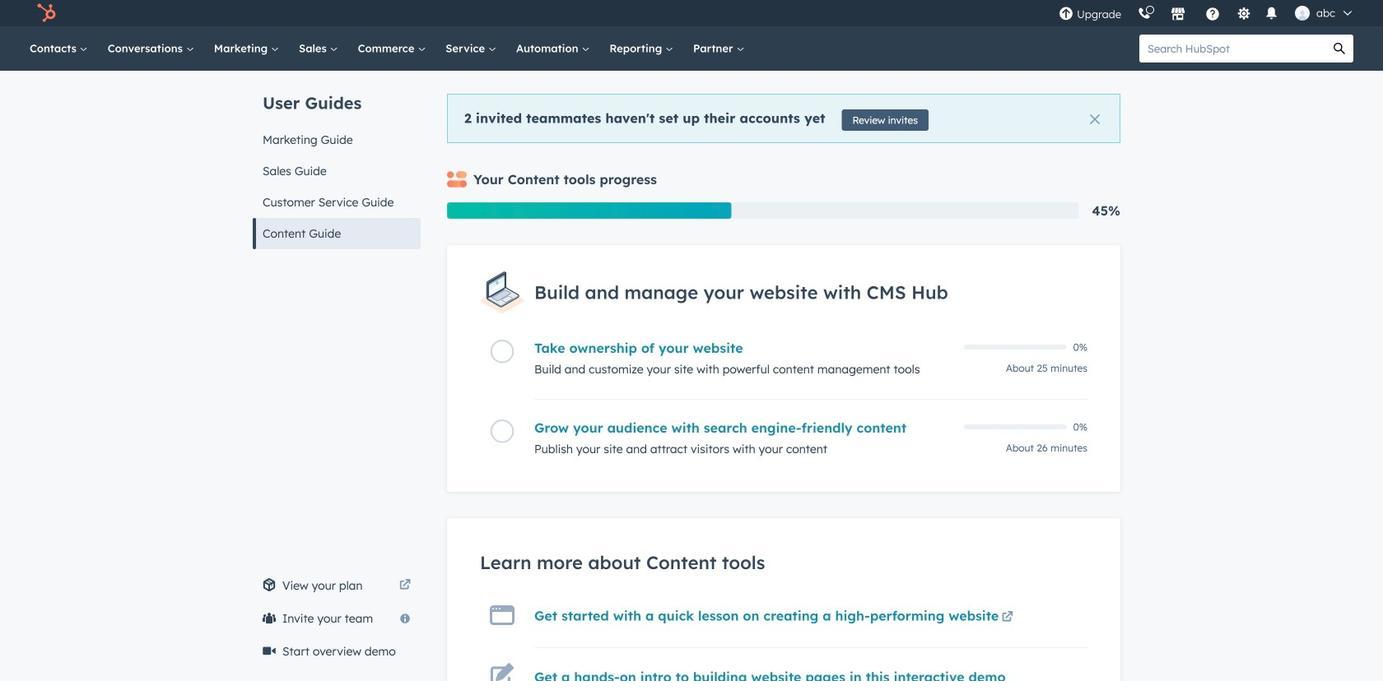 Task type: locate. For each thing, give the bounding box(es) containing it.
progress bar
[[447, 203, 731, 219]]

menu
[[1051, 0, 1363, 26]]

Search HubSpot search field
[[1139, 35, 1326, 63]]

close image
[[1090, 114, 1100, 124]]

link opens in a new window image
[[399, 576, 411, 596], [399, 580, 411, 592], [1002, 608, 1013, 628]]

alert
[[447, 94, 1121, 143]]

link opens in a new window image
[[1002, 612, 1013, 624]]



Task type: describe. For each thing, give the bounding box(es) containing it.
garebear orlando image
[[1295, 6, 1310, 21]]

marketplaces image
[[1171, 7, 1186, 22]]

user guides element
[[253, 71, 421, 249]]



Task type: vqa. For each thing, say whether or not it's contained in the screenshot.
-
no



